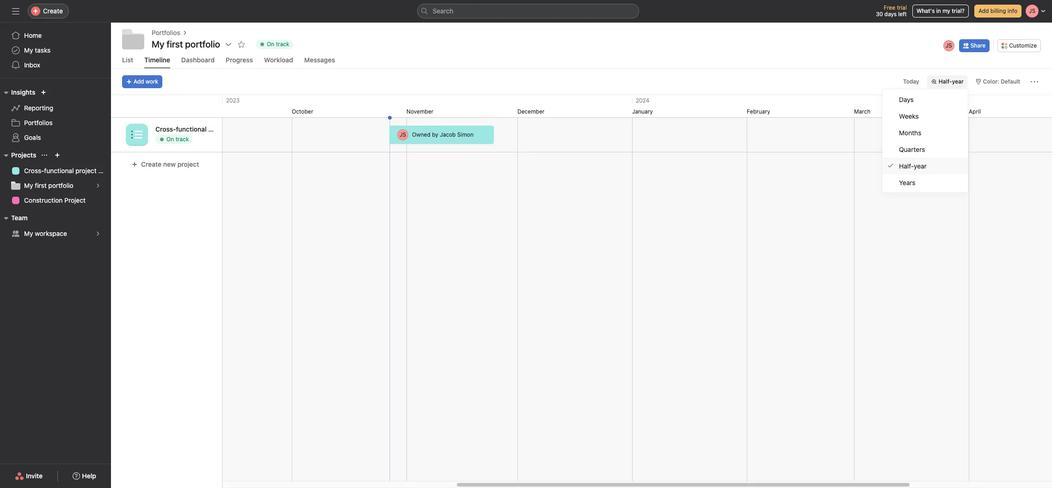 Task type: describe. For each thing, give the bounding box(es) containing it.
construction project link
[[6, 193, 105, 208]]

1 vertical spatial track
[[176, 136, 189, 143]]

tasks
[[35, 46, 51, 54]]

2 horizontal spatial project
[[208, 125, 230, 133]]

0 vertical spatial cross-functional project plan
[[155, 125, 245, 133]]

weeks
[[899, 112, 919, 120]]

my tasks
[[24, 46, 51, 54]]

my tasks link
[[6, 43, 105, 58]]

help
[[82, 473, 96, 481]]

0 vertical spatial portfolios
[[152, 29, 180, 37]]

my
[[943, 7, 950, 14]]

timeline link
[[144, 56, 170, 68]]

see details, my first portfolio image
[[95, 183, 101, 189]]

construction project
[[24, 197, 86, 204]]

on track inside popup button
[[267, 41, 289, 48]]

home link
[[6, 28, 105, 43]]

add billing info
[[979, 7, 1017, 14]]

list image
[[131, 129, 142, 140]]

half- inside half-year dropdown button
[[939, 78, 952, 85]]

construction
[[24, 197, 63, 204]]

workload
[[264, 56, 293, 64]]

progress
[[226, 56, 253, 64]]

1 horizontal spatial functional
[[176, 125, 207, 133]]

goals
[[24, 134, 41, 142]]

more actions image
[[1031, 78, 1038, 86]]

workload link
[[264, 56, 293, 68]]

half-year inside dropdown button
[[939, 78, 964, 85]]

default
[[1001, 78, 1020, 85]]

add work button
[[122, 75, 162, 88]]

share
[[971, 42, 986, 49]]

team
[[11, 214, 28, 222]]

show options image
[[225, 41, 232, 48]]

new image
[[41, 90, 46, 95]]

october
[[292, 108, 313, 115]]

0 vertical spatial portfolios link
[[152, 28, 180, 38]]

reporting link
[[6, 101, 105, 116]]

my for my first portfolio
[[24, 182, 33, 190]]

invite
[[26, 473, 43, 481]]

cross-functional project plan inside projects element
[[24, 167, 111, 175]]

half-year link
[[882, 158, 968, 174]]

owned by jacob simon
[[412, 131, 474, 138]]

add for add billing info
[[979, 7, 989, 14]]

search button
[[417, 4, 639, 18]]

team button
[[0, 213, 28, 224]]

my for my tasks
[[24, 46, 33, 54]]

quarters
[[899, 145, 925, 153]]

color: default
[[983, 78, 1020, 85]]

add for add work
[[134, 78, 144, 85]]

home
[[24, 31, 42, 39]]

goals link
[[6, 130, 105, 145]]

see details, my workspace image
[[95, 231, 101, 237]]

weeks link
[[882, 108, 968, 124]]

years link
[[882, 174, 968, 191]]

customize
[[1009, 42, 1037, 49]]

create new project
[[141, 160, 199, 168]]

insights element
[[0, 84, 111, 147]]

what's
[[917, 7, 935, 14]]

project for create new project button
[[177, 160, 199, 168]]

projects
[[11, 151, 36, 159]]

april
[[969, 108, 981, 115]]

first portfolio
[[167, 39, 220, 49]]

march
[[854, 108, 871, 115]]

work
[[146, 78, 158, 85]]

workspace
[[35, 230, 67, 238]]

january
[[632, 108, 653, 115]]

teams element
[[0, 210, 111, 243]]

cross- inside projects element
[[24, 167, 44, 175]]

cross-functional project plan link
[[6, 164, 111, 179]]

free
[[884, 4, 895, 11]]

reporting
[[24, 104, 53, 112]]

days
[[899, 96, 914, 103]]

1 horizontal spatial cross-
[[155, 125, 176, 133]]

timeline
[[144, 56, 170, 64]]

customize button
[[998, 39, 1041, 52]]

quarters link
[[882, 141, 968, 158]]

half-year button
[[927, 75, 968, 88]]

left
[[898, 11, 907, 18]]

plan inside projects element
[[98, 167, 111, 175]]

my for my first portfolio
[[152, 39, 164, 49]]

first
[[35, 182, 47, 190]]

share button
[[959, 39, 990, 52]]

messages link
[[304, 56, 335, 68]]

2024
[[636, 97, 649, 104]]

list
[[122, 56, 133, 64]]

free trial 30 days left
[[876, 4, 907, 18]]

2023
[[226, 97, 240, 104]]

list link
[[122, 56, 133, 68]]

1 horizontal spatial js
[[946, 42, 952, 49]]

1 vertical spatial js
[[400, 131, 406, 138]]

my for my workspace
[[24, 230, 33, 238]]

months link
[[882, 124, 968, 141]]

my first portfolio
[[24, 182, 73, 190]]

1 vertical spatial on
[[166, 136, 174, 143]]

color:
[[983, 78, 999, 85]]

insights
[[11, 88, 35, 96]]



Task type: locate. For each thing, give the bounding box(es) containing it.
1 horizontal spatial track
[[276, 41, 289, 48]]

my inside global element
[[24, 46, 33, 54]]

on track
[[267, 41, 289, 48], [166, 136, 189, 143]]

0 horizontal spatial half-year
[[899, 162, 927, 170]]

in
[[936, 7, 941, 14]]

owned
[[412, 131, 430, 138]]

inbox link
[[6, 58, 105, 73]]

plan down 2023 at left
[[232, 125, 245, 133]]

0 vertical spatial create
[[43, 7, 63, 15]]

months
[[899, 129, 921, 137]]

0 horizontal spatial track
[[176, 136, 189, 143]]

search
[[433, 7, 453, 15]]

30
[[876, 11, 883, 18]]

0 horizontal spatial js
[[400, 131, 406, 138]]

0 vertical spatial on track
[[267, 41, 289, 48]]

add left "work"
[[134, 78, 144, 85]]

year left color:
[[952, 78, 964, 85]]

portfolios
[[152, 29, 180, 37], [24, 119, 53, 127]]

0 vertical spatial functional
[[176, 125, 207, 133]]

search list box
[[417, 4, 639, 18]]

create
[[43, 7, 63, 15], [141, 160, 161, 168]]

create for create new project
[[141, 160, 161, 168]]

0 vertical spatial js
[[946, 42, 952, 49]]

projects button
[[0, 150, 36, 161]]

half-
[[939, 78, 952, 85], [899, 162, 914, 170]]

0 vertical spatial track
[[276, 41, 289, 48]]

1 vertical spatial half-year
[[899, 162, 927, 170]]

my inside projects element
[[24, 182, 33, 190]]

half-year down quarters
[[899, 162, 927, 170]]

year up years link
[[914, 162, 927, 170]]

february
[[747, 108, 770, 115]]

functional
[[176, 125, 207, 133], [44, 167, 74, 175]]

half- up years
[[899, 162, 914, 170]]

new
[[163, 160, 176, 168]]

my left the tasks on the left of the page
[[24, 46, 33, 54]]

december
[[518, 108, 545, 115]]

functional inside projects element
[[44, 167, 74, 175]]

jacob
[[440, 131, 456, 138]]

js left share button
[[946, 42, 952, 49]]

0 horizontal spatial cross-functional project plan
[[24, 167, 111, 175]]

1 vertical spatial cross-
[[24, 167, 44, 175]]

0 horizontal spatial portfolios link
[[6, 116, 105, 130]]

1 vertical spatial plan
[[98, 167, 111, 175]]

1 vertical spatial year
[[914, 162, 927, 170]]

project right new
[[177, 160, 199, 168]]

portfolios inside insights element
[[24, 119, 53, 127]]

project
[[64, 197, 86, 204]]

global element
[[0, 23, 111, 78]]

my workspace link
[[6, 227, 105, 241]]

1 horizontal spatial project
[[177, 160, 199, 168]]

on inside popup button
[[267, 41, 274, 48]]

cross- right list image
[[155, 125, 176, 133]]

my down the team
[[24, 230, 33, 238]]

0 horizontal spatial create
[[43, 7, 63, 15]]

0 vertical spatial on
[[267, 41, 274, 48]]

track
[[276, 41, 289, 48], [176, 136, 189, 143]]

my inside teams element
[[24, 230, 33, 238]]

0 vertical spatial plan
[[232, 125, 245, 133]]

cross-functional project plan
[[155, 125, 245, 133], [24, 167, 111, 175]]

cross-functional project plan up the portfolio
[[24, 167, 111, 175]]

years
[[899, 179, 915, 187]]

half- up days link
[[939, 78, 952, 85]]

js
[[946, 42, 952, 49], [400, 131, 406, 138]]

0 horizontal spatial half-
[[899, 162, 914, 170]]

dashboard link
[[181, 56, 215, 68]]

0 horizontal spatial on
[[166, 136, 174, 143]]

track inside popup button
[[276, 41, 289, 48]]

by
[[432, 131, 438, 138]]

1 horizontal spatial create
[[141, 160, 161, 168]]

create for create
[[43, 7, 63, 15]]

functional up create new project
[[176, 125, 207, 133]]

projects element
[[0, 147, 111, 210]]

on track up workload
[[267, 41, 289, 48]]

1 vertical spatial create
[[141, 160, 161, 168]]

info
[[1008, 7, 1017, 14]]

create up home link
[[43, 7, 63, 15]]

trial?
[[952, 7, 965, 14]]

on track up create new project
[[166, 136, 189, 143]]

simon
[[457, 131, 474, 138]]

my up timeline
[[152, 39, 164, 49]]

js left owned
[[400, 131, 406, 138]]

today button
[[899, 75, 923, 88]]

my first portfolio
[[152, 39, 220, 49]]

create left new
[[141, 160, 161, 168]]

1 horizontal spatial cross-functional project plan
[[155, 125, 245, 133]]

portfolio
[[48, 182, 73, 190]]

create inside button
[[141, 160, 161, 168]]

color: default button
[[972, 75, 1024, 88]]

0 horizontal spatial cross-
[[24, 167, 44, 175]]

2024 january
[[632, 97, 653, 115]]

what's in my trial? button
[[912, 5, 969, 18]]

add billing info button
[[974, 5, 1022, 18]]

0 horizontal spatial add
[[134, 78, 144, 85]]

hide sidebar image
[[12, 7, 19, 15]]

portfolios down reporting
[[24, 119, 53, 127]]

help button
[[67, 468, 102, 485]]

1 horizontal spatial portfolios
[[152, 29, 180, 37]]

plan up see details, my first portfolio icon
[[98, 167, 111, 175]]

add work
[[134, 78, 158, 85]]

cross- up first on the left of page
[[24, 167, 44, 175]]

1 horizontal spatial add
[[979, 7, 989, 14]]

portfolios link up 'my first portfolio'
[[152, 28, 180, 38]]

functional up the portfolio
[[44, 167, 74, 175]]

0 horizontal spatial functional
[[44, 167, 74, 175]]

0 vertical spatial year
[[952, 78, 964, 85]]

1 horizontal spatial half-
[[939, 78, 952, 85]]

track up create new project
[[176, 136, 189, 143]]

billing
[[991, 7, 1006, 14]]

progress link
[[226, 56, 253, 68]]

1 vertical spatial on track
[[166, 136, 189, 143]]

project for cross-functional project plan link at the top left of page
[[76, 167, 97, 175]]

add left the billing
[[979, 7, 989, 14]]

half- inside half-year link
[[899, 162, 914, 170]]

create inside popup button
[[43, 7, 63, 15]]

half-year up days link
[[939, 78, 964, 85]]

days
[[885, 11, 897, 18]]

1 vertical spatial half-
[[899, 162, 914, 170]]

add to starred image
[[238, 41, 245, 48]]

my
[[152, 39, 164, 49], [24, 46, 33, 54], [24, 182, 33, 190], [24, 230, 33, 238]]

show options, current sort, top image
[[42, 153, 47, 158]]

1 vertical spatial add
[[134, 78, 144, 85]]

project inside button
[[177, 160, 199, 168]]

days link
[[882, 91, 968, 108]]

create new project button
[[126, 156, 205, 173]]

1 vertical spatial functional
[[44, 167, 74, 175]]

1 horizontal spatial on track
[[267, 41, 289, 48]]

1 vertical spatial portfolios link
[[6, 116, 105, 130]]

1 horizontal spatial half-year
[[939, 78, 964, 85]]

1 horizontal spatial plan
[[232, 125, 245, 133]]

0 horizontal spatial project
[[76, 167, 97, 175]]

0 vertical spatial add
[[979, 7, 989, 14]]

1 horizontal spatial portfolios link
[[152, 28, 180, 38]]

0 vertical spatial half-year
[[939, 78, 964, 85]]

trial
[[897, 4, 907, 11]]

0 horizontal spatial year
[[914, 162, 927, 170]]

0 vertical spatial half-
[[939, 78, 952, 85]]

0 horizontal spatial on track
[[166, 136, 189, 143]]

inbox
[[24, 61, 40, 69]]

invite button
[[9, 468, 49, 485]]

insights button
[[0, 87, 35, 98]]

november
[[407, 108, 433, 115]]

0 horizontal spatial plan
[[98, 167, 111, 175]]

1 horizontal spatial on
[[267, 41, 274, 48]]

cross-
[[155, 125, 176, 133], [24, 167, 44, 175]]

half-year
[[939, 78, 964, 85], [899, 162, 927, 170]]

on up workload
[[267, 41, 274, 48]]

project up see details, my first portfolio icon
[[76, 167, 97, 175]]

cross-functional project plan down 2023 at left
[[155, 125, 245, 133]]

new project or portfolio image
[[55, 153, 60, 158]]

1 horizontal spatial year
[[952, 78, 964, 85]]

add
[[979, 7, 989, 14], [134, 78, 144, 85]]

track up workload
[[276, 41, 289, 48]]

0 horizontal spatial portfolios
[[24, 119, 53, 127]]

portfolios link down reporting
[[6, 116, 105, 130]]

create button
[[28, 4, 69, 18]]

portfolios up 'my first portfolio'
[[152, 29, 180, 37]]

on up create new project
[[166, 136, 174, 143]]

1 vertical spatial cross-functional project plan
[[24, 167, 111, 175]]

1 vertical spatial portfolios
[[24, 119, 53, 127]]

project
[[208, 125, 230, 133], [177, 160, 199, 168], [76, 167, 97, 175]]

my left first on the left of page
[[24, 182, 33, 190]]

year inside dropdown button
[[952, 78, 964, 85]]

0 vertical spatial cross-
[[155, 125, 176, 133]]

what's in my trial?
[[917, 7, 965, 14]]

plan
[[232, 125, 245, 133], [98, 167, 111, 175]]

messages
[[304, 56, 335, 64]]

on track button
[[252, 38, 297, 51]]

my first portfolio link
[[6, 179, 105, 193]]

year
[[952, 78, 964, 85], [914, 162, 927, 170]]

my workspace
[[24, 230, 67, 238]]

project down 2023 at left
[[208, 125, 230, 133]]



Task type: vqa. For each thing, say whether or not it's contained in the screenshot.
the bottom "browser"
no



